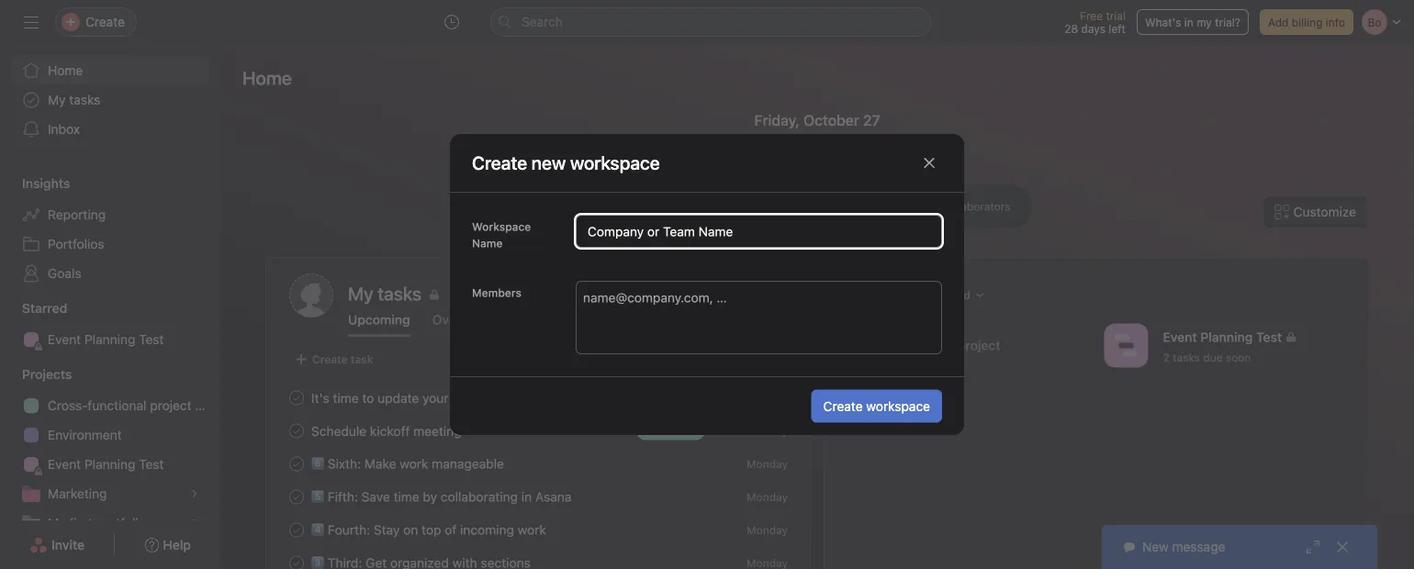 Task type: locate. For each thing, give the bounding box(es) containing it.
0 vertical spatial completed checkbox
[[286, 420, 308, 442]]

inbox
[[48, 122, 80, 137]]

1 monday from the top
[[747, 458, 788, 471]]

tasks completed
[[776, 200, 862, 213]]

tasks inside global element
[[69, 92, 100, 107]]

1 horizontal spatial create
[[472, 152, 527, 174]]

0 vertical spatial event planning test link
[[11, 325, 209, 355]]

info
[[1326, 16, 1346, 28]]

event
[[1163, 330, 1198, 345], [48, 332, 81, 347], [48, 457, 81, 472]]

work right make
[[400, 456, 429, 471]]

task
[[351, 353, 373, 366]]

oct 25 – today
[[709, 425, 788, 438]]

1 horizontal spatial time
[[394, 489, 420, 505]]

free trial 28 days left
[[1065, 9, 1126, 35]]

3 monday from the top
[[747, 524, 788, 537]]

customize button
[[1264, 196, 1369, 229]]

event inside projects element
[[48, 457, 81, 472]]

Completed checkbox
[[286, 387, 308, 409], [286, 453, 308, 475], [286, 486, 308, 508], [286, 553, 308, 570]]

0 horizontal spatial 0
[[761, 196, 773, 217]]

3 completed checkbox from the top
[[286, 486, 308, 508]]

None text field
[[576, 215, 943, 248]]

1 vertical spatial completed checkbox
[[286, 519, 308, 542]]

portfolio
[[96, 516, 146, 531]]

event planning test
[[1163, 330, 1283, 345], [48, 332, 164, 347], [48, 457, 164, 472]]

event down starred
[[48, 332, 81, 347]]

completed checkbox left 4️⃣
[[286, 519, 308, 542]]

completed checkbox for 4️⃣
[[286, 519, 308, 542]]

event planning test link down environment
[[11, 450, 209, 480]]

insights element
[[0, 167, 220, 292]]

create new workspace
[[472, 152, 660, 174]]

create for create task
[[312, 353, 348, 366]]

completed image for 5️⃣
[[286, 486, 308, 508]]

0 horizontal spatial tasks
[[69, 92, 100, 107]]

insights button
[[0, 175, 70, 193]]

planning down goals "link"
[[84, 332, 135, 347]]

monday button for work
[[747, 524, 788, 537]]

name@company.com, … text field
[[583, 287, 741, 309]]

expand new message image
[[1306, 540, 1321, 555]]

2 horizontal spatial tasks
[[1173, 351, 1201, 364]]

planning inside projects element
[[84, 457, 135, 472]]

my inside global element
[[48, 92, 66, 107]]

overdue (1) button
[[432, 312, 503, 337]]

add billing info button
[[1260, 9, 1354, 35]]

manageable
[[432, 456, 504, 471]]

my
[[48, 92, 66, 107], [48, 516, 66, 531]]

3 completed image from the top
[[286, 486, 308, 508]]

event planning test down environment "link"
[[48, 457, 164, 472]]

4 completed image from the top
[[286, 519, 308, 542]]

2 vertical spatial monday button
[[747, 524, 788, 537]]

1 0 from the left
[[761, 196, 773, 217]]

2 0 from the left
[[928, 196, 939, 217]]

2 horizontal spatial create
[[824, 399, 863, 414]]

my tasks link
[[348, 281, 787, 307]]

bob
[[888, 134, 939, 169]]

0 horizontal spatial create
[[312, 353, 348, 366]]

2 event planning test link from the top
[[11, 450, 209, 480]]

0 vertical spatial projects
[[848, 282, 916, 303]]

0 horizontal spatial in
[[522, 489, 532, 505]]

tasks up inbox
[[69, 92, 100, 107]]

create left task
[[312, 353, 348, 366]]

projects
[[848, 282, 916, 303], [22, 367, 72, 382]]

0 horizontal spatial home
[[48, 63, 83, 78]]

upcoming
[[348, 312, 410, 327]]

create up workspace
[[472, 152, 527, 174]]

planning inside starred element
[[84, 332, 135, 347]]

1 completed checkbox from the top
[[286, 387, 308, 409]]

completed image
[[286, 387, 308, 409], [286, 453, 308, 475], [286, 486, 308, 508], [286, 519, 308, 542], [286, 553, 308, 570]]

friday, october 27 good morning, bob
[[696, 112, 939, 169]]

0 vertical spatial monday button
[[747, 458, 788, 471]]

save
[[362, 489, 390, 505]]

2 completed checkbox from the top
[[286, 519, 308, 542]]

portfolios
[[48, 237, 104, 252]]

event planning test inside projects element
[[48, 457, 164, 472]]

my first portfolio link
[[11, 509, 209, 538]]

asana
[[535, 489, 572, 505]]

starred element
[[0, 292, 220, 358]]

2 my from the top
[[48, 516, 66, 531]]

6️⃣ sixth: make work manageable
[[311, 456, 504, 471]]

0 left collaborators
[[928, 196, 939, 217]]

time
[[333, 391, 359, 406], [394, 489, 420, 505]]

in left the my
[[1185, 16, 1194, 28]]

0 vertical spatial work
[[400, 456, 429, 471]]

1 event planning test link from the top
[[11, 325, 209, 355]]

my inside projects element
[[48, 516, 66, 531]]

create inside create workspace "button"
[[824, 399, 863, 414]]

1 horizontal spatial home
[[243, 67, 292, 89]]

1 my from the top
[[48, 92, 66, 107]]

0 vertical spatial my
[[48, 92, 66, 107]]

1 vertical spatial work
[[518, 522, 546, 538]]

your
[[423, 391, 449, 406]]

0 vertical spatial monday
[[747, 458, 788, 471]]

invite button
[[18, 529, 97, 562]]

2 completed checkbox from the top
[[286, 453, 308, 475]]

4 completed checkbox from the top
[[286, 553, 308, 570]]

test inside starred element
[[139, 332, 164, 347]]

4️⃣
[[311, 522, 324, 538]]

left
[[1109, 22, 1126, 35]]

–
[[748, 425, 754, 438]]

1 vertical spatial my
[[48, 516, 66, 531]]

event planning test link inside starred element
[[11, 325, 209, 355]]

2 monday from the top
[[747, 491, 788, 504]]

event planning test link down goals "link"
[[11, 325, 209, 355]]

monday button
[[747, 458, 788, 471], [747, 491, 788, 504], [747, 524, 788, 537]]

environment link
[[11, 421, 209, 450]]

workspace
[[867, 399, 931, 414]]

create left workspace
[[824, 399, 863, 414]]

1 horizontal spatial in
[[1185, 16, 1194, 28]]

first
[[69, 516, 92, 531]]

event planning test up due
[[1163, 330, 1283, 345]]

create task
[[312, 353, 373, 366]]

completed image for 6️⃣
[[286, 453, 308, 475]]

2 vertical spatial monday
[[747, 524, 788, 537]]

event up marketing
[[48, 457, 81, 472]]

0 vertical spatial create
[[472, 152, 527, 174]]

test
[[1257, 330, 1283, 345], [139, 332, 164, 347], [139, 457, 164, 472]]

1 vertical spatial event planning test link
[[11, 450, 209, 480]]

25
[[731, 425, 745, 438]]

create workspace button
[[812, 390, 943, 423]]

work
[[400, 456, 429, 471], [518, 522, 546, 538]]

what's in my trial?
[[1145, 16, 1241, 28]]

1 completed checkbox from the top
[[286, 420, 308, 442]]

2 monday button from the top
[[747, 491, 788, 504]]

completed
[[807, 200, 862, 213]]

0 horizontal spatial time
[[333, 391, 359, 406]]

1 horizontal spatial tasks
[[776, 200, 804, 213]]

name
[[472, 237, 503, 250]]

1 vertical spatial create
[[312, 353, 348, 366]]

fourth:
[[328, 522, 370, 538]]

cross-functional project plan link
[[11, 391, 220, 421]]

1 vertical spatial projects
[[22, 367, 72, 382]]

event up 2
[[1163, 330, 1198, 345]]

0 left tasks completed
[[761, 196, 773, 217]]

projects element
[[0, 358, 220, 542]]

due
[[1204, 351, 1223, 364]]

it's
[[311, 391, 330, 406]]

1 vertical spatial monday
[[747, 491, 788, 504]]

cross-
[[48, 398, 88, 413]]

1 horizontal spatial 0
[[928, 196, 939, 217]]

inbox link
[[11, 115, 209, 144]]

in inside "button"
[[1185, 16, 1194, 28]]

meeting
[[414, 424, 462, 439]]

0 vertical spatial in
[[1185, 16, 1194, 28]]

0
[[761, 196, 773, 217], [928, 196, 939, 217]]

6️⃣
[[311, 456, 324, 471]]

stay
[[374, 522, 400, 538]]

1 monday button from the top
[[747, 458, 788, 471]]

0 vertical spatial tasks
[[69, 92, 100, 107]]

new workspace
[[532, 152, 660, 174]]

my up inbox
[[48, 92, 66, 107]]

event planning test inside starred element
[[48, 332, 164, 347]]

tasks for 2 tasks due soon
[[1173, 351, 1201, 364]]

1 vertical spatial in
[[522, 489, 532, 505]]

tasks left completed
[[776, 200, 804, 213]]

2 completed image from the top
[[286, 453, 308, 475]]

0 horizontal spatial projects
[[22, 367, 72, 382]]

event planning test down goals "link"
[[48, 332, 164, 347]]

1 horizontal spatial projects
[[848, 282, 916, 303]]

completed image for it's
[[286, 387, 308, 409]]

create inside create task button
[[312, 353, 348, 366]]

projects inside dropdown button
[[22, 367, 72, 382]]

my left the first
[[48, 516, 66, 531]]

completed image for 4️⃣
[[286, 519, 308, 542]]

2 vertical spatial create
[[824, 399, 863, 414]]

my tasks
[[48, 92, 100, 107]]

members
[[472, 287, 522, 299]]

1 completed image from the top
[[286, 387, 308, 409]]

monday button for asana
[[747, 491, 788, 504]]

create
[[472, 152, 527, 174], [312, 353, 348, 366], [824, 399, 863, 414]]

0 vertical spatial time
[[333, 391, 359, 406]]

1 horizontal spatial work
[[518, 522, 546, 538]]

create project link
[[848, 318, 1097, 374]]

oct
[[709, 425, 728, 438]]

planning down environment "link"
[[84, 457, 135, 472]]

completed checkbox left schedule
[[286, 420, 308, 442]]

planning up soon
[[1201, 330, 1253, 345]]

create for create workspace
[[824, 399, 863, 414]]

what's in my trial? button
[[1137, 9, 1249, 35]]

3 monday button from the top
[[747, 524, 788, 537]]

2 vertical spatial tasks
[[1173, 351, 1201, 364]]

tasks right 2
[[1173, 351, 1201, 364]]

0 for collaborators
[[928, 196, 939, 217]]

work down asana
[[518, 522, 546, 538]]

test inside projects element
[[139, 457, 164, 472]]

0 horizontal spatial work
[[400, 456, 429, 471]]

friday,
[[755, 112, 800, 129]]

global element
[[0, 45, 220, 155]]

1 vertical spatial monday button
[[747, 491, 788, 504]]

in left asana
[[522, 489, 532, 505]]

workspace name
[[472, 220, 531, 250]]

time left to at the left of page
[[333, 391, 359, 406]]

plan
[[195, 398, 220, 413]]

morning,
[[772, 134, 882, 169]]

time left 'by'
[[394, 489, 420, 505]]

Completed checkbox
[[286, 420, 308, 442], [286, 519, 308, 542]]

2
[[1163, 351, 1170, 364]]

sixth:
[[328, 456, 361, 471]]



Task type: describe. For each thing, give the bounding box(es) containing it.
timeline image
[[1116, 335, 1138, 357]]

home inside global element
[[48, 63, 83, 78]]

5️⃣ fifth: save time by collaborating in asana
[[311, 489, 572, 505]]

completed checkbox for schedule
[[286, 420, 308, 442]]

completed image
[[286, 420, 308, 442]]

search list box
[[491, 7, 932, 37]]

goal(s)
[[452, 391, 494, 406]]

5 completed image from the top
[[286, 553, 308, 570]]

environment
[[48, 428, 122, 443]]

my tasks
[[348, 283, 422, 305]]

goals
[[48, 266, 81, 281]]

soon
[[1226, 351, 1252, 364]]

on
[[403, 522, 418, 538]]

4️⃣ fourth: stay on top of incoming work
[[311, 522, 546, 538]]

of
[[445, 522, 457, 538]]

kickoff
[[370, 424, 410, 439]]

projects button
[[0, 366, 72, 384]]

make
[[365, 456, 396, 471]]

(1)
[[487, 312, 503, 327]]

fifth:
[[328, 489, 358, 505]]

schedule kickoff meeting
[[311, 424, 462, 439]]

incoming
[[460, 522, 514, 538]]

reporting link
[[11, 200, 209, 230]]

my for my tasks
[[48, 92, 66, 107]]

schedule
[[311, 424, 367, 439]]

create for create new workspace
[[472, 152, 527, 174]]

create workspace
[[824, 399, 931, 414]]

overdue (1)
[[432, 312, 503, 327]]

workspace
[[472, 220, 531, 233]]

new message
[[1143, 540, 1226, 555]]

overdue
[[432, 312, 484, 327]]

close image
[[1336, 540, 1350, 555]]

hide sidebar image
[[24, 15, 39, 29]]

my
[[1197, 16, 1212, 28]]

add
[[1269, 16, 1289, 28]]

create new workspace dialog
[[450, 134, 965, 435]]

october
[[804, 112, 860, 129]]

add billing info
[[1269, 16, 1346, 28]]

top
[[422, 522, 441, 538]]

28
[[1065, 22, 1079, 35]]

billing
[[1292, 16, 1323, 28]]

create task button
[[289, 347, 378, 373]]

marketing link
[[11, 480, 209, 509]]

completed button
[[525, 312, 592, 337]]

cross-functional project plan
[[48, 398, 220, 413]]

completed
[[525, 312, 592, 327]]

starred button
[[0, 299, 67, 318]]

0 for tasks completed
[[761, 196, 773, 217]]

home link
[[11, 56, 209, 85]]

2 tasks due soon
[[1163, 351, 1252, 364]]

my for my first portfolio
[[48, 516, 66, 531]]

monday for work
[[747, 524, 788, 537]]

insights
[[22, 176, 70, 191]]

customize
[[1294, 204, 1357, 220]]

it's time to update your goal(s)
[[311, 391, 494, 406]]

add profile photo image
[[289, 274, 333, 318]]

trial
[[1106, 9, 1126, 22]]

close this dialog image
[[922, 156, 937, 170]]

completed checkbox for 6️⃣
[[286, 453, 308, 475]]

reporting
[[48, 207, 106, 222]]

project
[[150, 398, 192, 413]]

event inside starred element
[[48, 332, 81, 347]]

upcoming button
[[348, 312, 410, 337]]

functional
[[88, 398, 147, 413]]

tasks for my tasks
[[69, 92, 100, 107]]

my tasks link
[[11, 85, 209, 115]]

1 vertical spatial tasks
[[776, 200, 804, 213]]

search button
[[491, 7, 932, 37]]

update
[[378, 391, 419, 406]]

monday for asana
[[747, 491, 788, 504]]

1 vertical spatial time
[[394, 489, 420, 505]]

invite
[[51, 538, 85, 553]]

5️⃣
[[311, 489, 324, 505]]

goals link
[[11, 259, 209, 288]]

completed checkbox for it's
[[286, 387, 308, 409]]

completed checkbox for 5️⃣
[[286, 486, 308, 508]]

my first portfolio
[[48, 516, 146, 531]]

collaborators
[[943, 200, 1011, 213]]

good
[[696, 134, 766, 169]]

free
[[1080, 9, 1103, 22]]

starred
[[22, 301, 67, 316]]

create project
[[914, 338, 1001, 353]]



Task type: vqa. For each thing, say whether or not it's contained in the screenshot.
Insights element
yes



